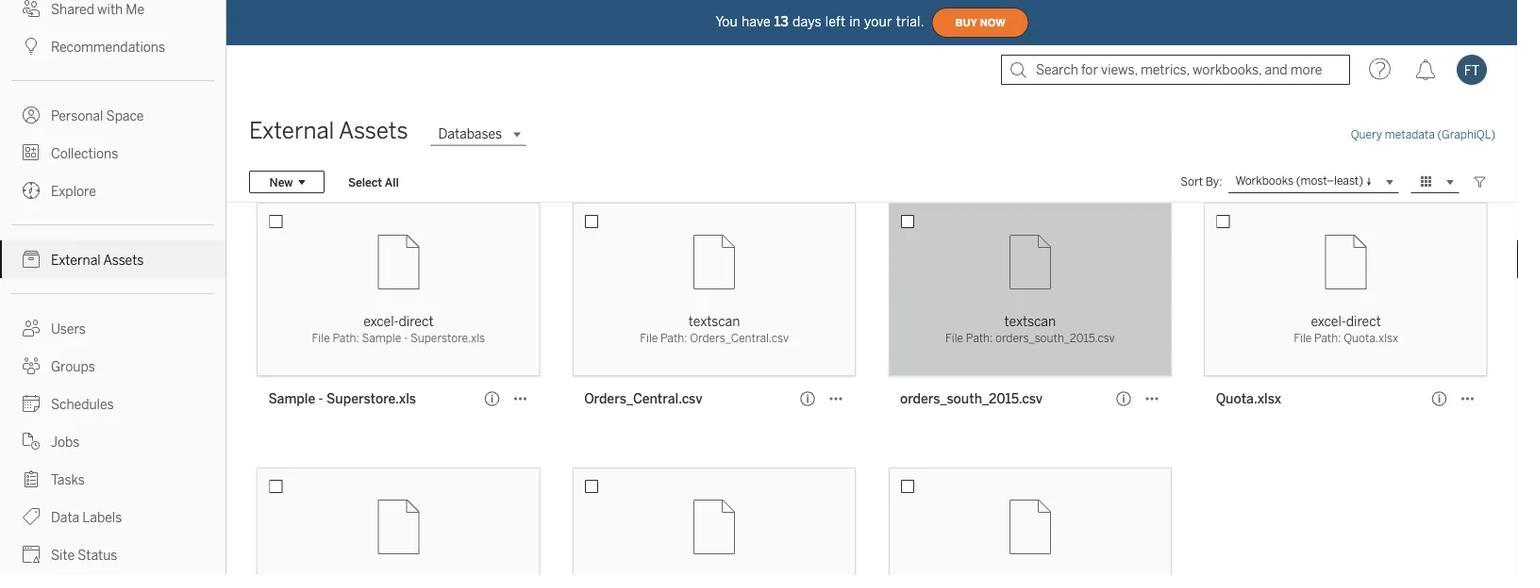 Task type: vqa. For each thing, say whether or not it's contained in the screenshot.
file in the EXCEL-DIRECT FILE PATH: QUOTA.XLSX
yes



Task type: locate. For each thing, give the bounding box(es) containing it.
- inside excel-direct file path: sample - superstore.xls
[[404, 332, 408, 345]]

0 vertical spatial assets
[[339, 117, 408, 144]]

1 vertical spatial -
[[319, 391, 323, 407]]

1 textscan from the left
[[689, 314, 740, 329]]

1 horizontal spatial textscan
[[1005, 314, 1056, 329]]

0 horizontal spatial textscan
[[689, 314, 740, 329]]

query metadata (graphiql)
[[1351, 128, 1496, 142]]

0 vertical spatial superstore.xls
[[411, 332, 485, 345]]

explore link
[[0, 172, 226, 210]]

excel-
[[364, 314, 399, 329], [1311, 314, 1347, 329]]

1 horizontal spatial sample
[[362, 332, 401, 345]]

query
[[1351, 128, 1383, 142]]

0 vertical spatial external
[[249, 117, 334, 144]]

textscan inside textscan file path: orders_south_2015.csv
[[1005, 314, 1056, 329]]

0 vertical spatial quota.xlsx
[[1344, 332, 1399, 345]]

2 file from the left
[[640, 332, 658, 345]]

assets up the users link
[[103, 252, 144, 268]]

-
[[404, 332, 408, 345], [319, 391, 323, 407]]

1 excel- from the left
[[364, 314, 399, 329]]

1 vertical spatial orders_central.csv
[[584, 391, 703, 407]]

0 vertical spatial orders_south_2015.csv
[[996, 332, 1115, 345]]

textscan
[[689, 314, 740, 329], [1005, 314, 1056, 329]]

site
[[51, 548, 75, 563]]

orders_central.csv
[[690, 332, 789, 345], [584, 391, 703, 407]]

trial.
[[896, 14, 924, 29]]

textscan for orders_central.csv
[[689, 314, 740, 329]]

new
[[269, 175, 293, 189]]

schedules
[[51, 397, 114, 412]]

1 horizontal spatial quota.xlsx
[[1344, 332, 1399, 345]]

quota.xlsx
[[1344, 332, 1399, 345], [1216, 391, 1282, 407]]

personal space link
[[0, 96, 226, 134]]

excel- for sample - superstore.xls
[[364, 314, 399, 329]]

1 vertical spatial external
[[51, 252, 101, 268]]

space
[[106, 108, 144, 124]]

path: inside excel-direct file path: sample - superstore.xls
[[333, 332, 359, 345]]

personal
[[51, 108, 103, 124]]

0 horizontal spatial direct
[[399, 314, 434, 329]]

path:
[[333, 332, 359, 345], [661, 332, 688, 345], [966, 332, 993, 345], [1315, 332, 1341, 345]]

sample
[[362, 332, 401, 345], [268, 391, 315, 407]]

file
[[312, 332, 330, 345], [640, 332, 658, 345], [946, 332, 964, 345], [1294, 332, 1312, 345]]

0 vertical spatial external assets
[[249, 117, 408, 144]]

recommendations link
[[0, 27, 226, 65]]

0 horizontal spatial external
[[51, 252, 101, 268]]

assets up select all
[[339, 117, 408, 144]]

1 horizontal spatial assets
[[339, 117, 408, 144]]

0 vertical spatial sample
[[362, 332, 401, 345]]

select all
[[348, 175, 399, 189]]

assets
[[339, 117, 408, 144], [103, 252, 144, 268]]

0 horizontal spatial excel-
[[364, 314, 399, 329]]

left
[[826, 14, 846, 29]]

direct for sample - superstore.xls
[[399, 314, 434, 329]]

direct inside excel-direct file path: quota.xlsx
[[1347, 314, 1381, 329]]

buy now button
[[932, 8, 1029, 38]]

direct
[[399, 314, 434, 329], [1347, 314, 1381, 329]]

excel- inside excel-direct file path: sample - superstore.xls
[[364, 314, 399, 329]]

1 horizontal spatial external
[[249, 117, 334, 144]]

1 horizontal spatial -
[[404, 332, 408, 345]]

external down explore
[[51, 252, 101, 268]]

sample inside excel-direct file path: sample - superstore.xls
[[362, 332, 401, 345]]

1 direct from the left
[[399, 314, 434, 329]]

13
[[775, 14, 789, 29]]

external
[[249, 117, 334, 144], [51, 252, 101, 268]]

1 horizontal spatial excel-
[[1311, 314, 1347, 329]]

1 vertical spatial assets
[[103, 252, 144, 268]]

textscan inside textscan file path: orders_central.csv
[[689, 314, 740, 329]]

path: inside excel-direct file path: quota.xlsx
[[1315, 332, 1341, 345]]

external assets
[[249, 117, 408, 144], [51, 252, 144, 268]]

external up new popup button
[[249, 117, 334, 144]]

0 vertical spatial -
[[404, 332, 408, 345]]

4 file from the left
[[1294, 332, 1312, 345]]

1 vertical spatial quota.xlsx
[[1216, 391, 1282, 407]]

3 file from the left
[[946, 332, 964, 345]]

1 path: from the left
[[333, 332, 359, 345]]

grid view image
[[1418, 174, 1435, 191]]

jobs
[[51, 435, 80, 450]]

site status
[[51, 548, 117, 563]]

1 file from the left
[[312, 332, 330, 345]]

file inside excel-direct file path: quota.xlsx
[[1294, 332, 1312, 345]]

direct inside excel-direct file path: sample - superstore.xls
[[399, 314, 434, 329]]

1 horizontal spatial direct
[[1347, 314, 1381, 329]]

now
[[980, 17, 1006, 29]]

all
[[385, 175, 399, 189]]

external assets up select on the left of the page
[[249, 117, 408, 144]]

by:
[[1206, 175, 1223, 189]]

shared
[[51, 1, 94, 17]]

sort by:
[[1181, 175, 1223, 189]]

1 vertical spatial sample
[[268, 391, 315, 407]]

4 path: from the left
[[1315, 332, 1341, 345]]

3 path: from the left
[[966, 332, 993, 345]]

path: inside textscan file path: orders_central.csv
[[661, 332, 688, 345]]

excel- inside excel-direct file path: quota.xlsx
[[1311, 314, 1347, 329]]

schedules link
[[0, 385, 226, 423]]

external assets up the users link
[[51, 252, 144, 268]]

orders_south_2015.csv
[[996, 332, 1115, 345], [900, 391, 1043, 407]]

databases
[[438, 126, 502, 142]]

2 direct from the left
[[1347, 314, 1381, 329]]

1 vertical spatial external assets
[[51, 252, 144, 268]]

superstore.xls
[[411, 332, 485, 345], [327, 391, 416, 407]]

you
[[716, 14, 738, 29]]

path: inside textscan file path: orders_south_2015.csv
[[966, 332, 993, 345]]

2 path: from the left
[[661, 332, 688, 345]]

2 excel- from the left
[[1311, 314, 1347, 329]]

buy now
[[956, 17, 1006, 29]]

2 textscan from the left
[[1005, 314, 1056, 329]]

0 vertical spatial orders_central.csv
[[690, 332, 789, 345]]

explore
[[51, 184, 96, 199]]

excel-direct file path: sample - superstore.xls
[[312, 314, 485, 345]]

jobs link
[[0, 423, 226, 461]]



Task type: describe. For each thing, give the bounding box(es) containing it.
(graphiql)
[[1438, 128, 1496, 142]]

data labels
[[51, 510, 122, 526]]

query metadata (graphiql) link
[[1351, 128, 1496, 142]]

superstore.xls inside excel-direct file path: sample - superstore.xls
[[411, 332, 485, 345]]

orders_central.csv inside textscan file path: orders_central.csv
[[690, 332, 789, 345]]

1 vertical spatial superstore.xls
[[327, 391, 416, 407]]

file inside excel-direct file path: sample - superstore.xls
[[312, 332, 330, 345]]

tasks
[[51, 472, 85, 488]]

shared with me link
[[0, 0, 226, 27]]

site status link
[[0, 536, 226, 574]]

excel-direct file path: quota.xlsx
[[1294, 314, 1399, 345]]

select
[[348, 175, 382, 189]]

your
[[865, 14, 892, 29]]

have
[[742, 14, 771, 29]]

in
[[850, 14, 861, 29]]

users link
[[0, 310, 226, 347]]

users
[[51, 321, 86, 337]]

you have 13 days left in your trial.
[[716, 14, 924, 29]]

external assets link
[[0, 241, 226, 278]]

textscan for orders_south_2015.csv
[[1005, 314, 1056, 329]]

days
[[793, 14, 822, 29]]

file inside textscan file path: orders_south_2015.csv
[[946, 332, 964, 345]]

collections
[[51, 146, 118, 161]]

0 horizontal spatial sample
[[268, 391, 315, 407]]

0 horizontal spatial quota.xlsx
[[1216, 391, 1282, 407]]

groups
[[51, 359, 95, 375]]

me
[[126, 1, 145, 17]]

workbooks
[[1236, 174, 1294, 188]]

collections link
[[0, 134, 226, 172]]

file inside textscan file path: orders_central.csv
[[640, 332, 658, 345]]

data
[[51, 510, 79, 526]]

databases button
[[431, 123, 527, 146]]

select all button
[[336, 171, 411, 193]]

textscan file path: orders_central.csv
[[640, 314, 789, 345]]

workbooks (most–least) button
[[1228, 171, 1400, 193]]

sample - superstore.xls
[[268, 391, 416, 407]]

0 horizontal spatial external assets
[[51, 252, 144, 268]]

(most–least)
[[1296, 174, 1364, 188]]

with
[[97, 1, 123, 17]]

new button
[[249, 171, 325, 193]]

1 horizontal spatial external assets
[[249, 117, 408, 144]]

groups link
[[0, 347, 226, 385]]

1 vertical spatial orders_south_2015.csv
[[900, 391, 1043, 407]]

shared with me
[[51, 1, 145, 17]]

excel- for quota.xlsx
[[1311, 314, 1347, 329]]

orders_south_2015.csv inside textscan file path: orders_south_2015.csv
[[996, 332, 1115, 345]]

textscan file path: orders_south_2015.csv
[[946, 314, 1115, 345]]

quota.xlsx inside excel-direct file path: quota.xlsx
[[1344, 332, 1399, 345]]

workbooks (most–least)
[[1236, 174, 1364, 188]]

personal space
[[51, 108, 144, 124]]

sort
[[1181, 175, 1203, 189]]

buy
[[956, 17, 977, 29]]

direct for quota.xlsx
[[1347, 314, 1381, 329]]

tasks link
[[0, 461, 226, 498]]

0 horizontal spatial assets
[[103, 252, 144, 268]]

0 horizontal spatial -
[[319, 391, 323, 407]]

data labels link
[[0, 498, 226, 536]]

status
[[78, 548, 117, 563]]

Search for views, metrics, workbooks, and more text field
[[1001, 55, 1350, 85]]

labels
[[82, 510, 122, 526]]

metadata
[[1385, 128, 1435, 142]]

recommendations
[[51, 39, 165, 55]]



